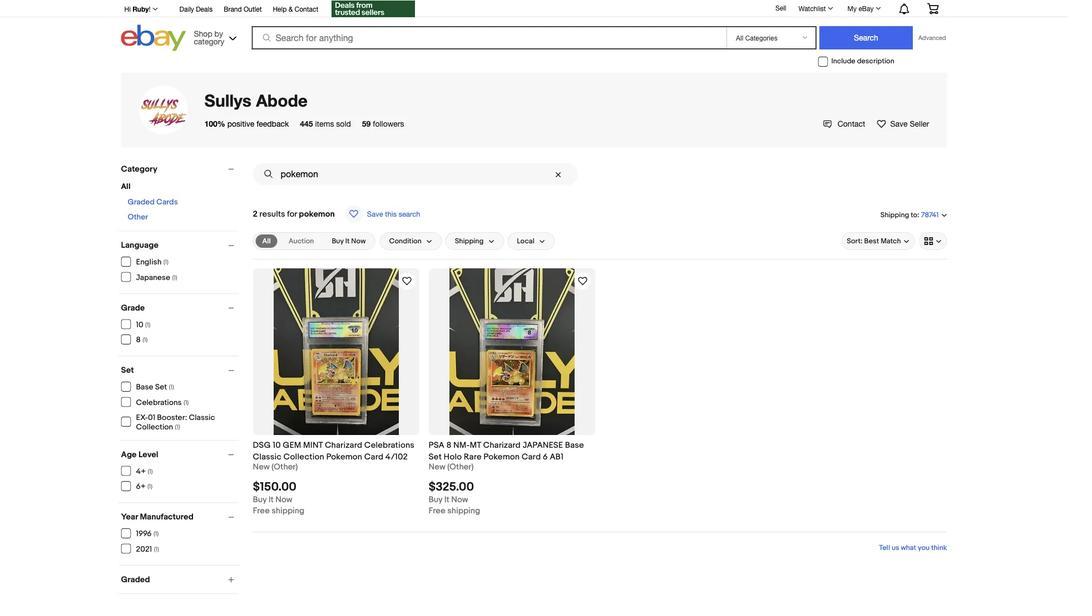 Task type: describe. For each thing, give the bounding box(es) containing it.
card inside psa 8 nm-mt charizard japanese base set holo rare pokemon card 6 ab1 new (other)
[[522, 453, 541, 463]]

age level
[[121, 450, 158, 460]]

2
[[253, 209, 258, 219]]

age
[[121, 450, 137, 460]]

new inside psa 8 nm-mt charizard japanese base set holo rare pokemon card 6 ab1 new (other)
[[429, 462, 445, 472]]

collection inside ex-01 booster: classic collection
[[136, 423, 173, 432]]

buy it now link
[[325, 235, 372, 248]]

shop by category banner
[[118, 0, 947, 54]]

10 (1)
[[136, 320, 150, 330]]

graded cards link
[[128, 198, 178, 207]]

other link
[[128, 213, 148, 222]]

language
[[121, 241, 159, 251]]

sort: best match
[[847, 237, 901, 246]]

include
[[831, 57, 855, 66]]

(1) inside base set (1)
[[169, 384, 174, 391]]

my ebay
[[848, 4, 874, 12]]

local
[[517, 237, 534, 246]]

save this search
[[367, 210, 420, 218]]

items
[[315, 119, 334, 128]]

sort:
[[847, 237, 863, 246]]

outlet
[[244, 5, 262, 13]]

(1) down booster:
[[174, 424, 180, 431]]

think
[[931, 544, 947, 553]]

get the coupon image
[[332, 1, 415, 17]]

category
[[194, 37, 224, 46]]

condition button
[[380, 233, 442, 250]]

ruby
[[132, 5, 149, 13]]

watch psa 8 nm-mt charizard japanese base set holo rare pokemon card 6 ab1 image
[[576, 275, 589, 288]]

celebrations inside dsg 10 gem mint charizard celebrations classic collection pokemon card 4/102 new (other)
[[364, 441, 414, 451]]

buy it now
[[332, 237, 366, 246]]

dsg
[[253, 441, 271, 451]]

0 vertical spatial set
[[121, 366, 134, 376]]

deals
[[196, 5, 213, 13]]

59
[[362, 119, 371, 128]]

now for $325.00
[[451, 495, 468, 505]]

pokemon inside psa 8 nm-mt charizard japanese base set holo rare pokemon card 6 ab1 new (other)
[[484, 453, 520, 463]]

listing options selector. gallery view selected. image
[[924, 237, 942, 246]]

save for save this search
[[367, 210, 383, 218]]

results
[[259, 209, 285, 219]]

(1) for 1996
[[153, 531, 159, 538]]

6
[[543, 453, 548, 463]]

2021 (1)
[[136, 545, 159, 555]]

&
[[289, 5, 293, 13]]

1996 (1)
[[136, 530, 159, 539]]

ex-
[[136, 413, 148, 423]]

445 items sold
[[300, 119, 351, 128]]

card inside dsg 10 gem mint charizard celebrations classic collection pokemon card 4/102 new (other)
[[364, 453, 383, 463]]

celebrations (1)
[[136, 398, 189, 408]]

0 vertical spatial celebrations
[[136, 398, 182, 408]]

charizard for $325.00
[[483, 441, 521, 451]]

sullys abode link
[[204, 90, 308, 110]]

category button
[[121, 164, 239, 174]]

search
[[399, 210, 420, 218]]

2021
[[136, 545, 152, 555]]

(other) inside dsg 10 gem mint charizard celebrations classic collection pokemon card 4/102 new (other)
[[272, 462, 298, 472]]

level
[[138, 450, 158, 460]]

english (1)
[[136, 258, 168, 267]]

charizard for $150.00
[[325, 441, 362, 451]]

buy for $150.00
[[253, 495, 267, 505]]

graded inside all graded cards other
[[128, 198, 155, 207]]

classic inside dsg 10 gem mint charizard celebrations classic collection pokemon card 4/102 new (other)
[[253, 453, 282, 463]]

set button
[[121, 366, 239, 376]]

78741
[[921, 211, 939, 220]]

manufactured
[[140, 513, 193, 523]]

seller
[[910, 119, 929, 128]]

shipping for $150.00
[[272, 506, 304, 516]]

age level button
[[121, 450, 239, 460]]

save this search button
[[341, 205, 424, 224]]

tell us what you think
[[879, 544, 947, 553]]

now for $150.00
[[275, 495, 292, 505]]

rare
[[464, 453, 482, 463]]

8 inside psa 8 nm-mt charizard japanese base set holo rare pokemon card 6 ab1 new (other)
[[446, 441, 451, 451]]

1996
[[136, 530, 152, 539]]

new inside dsg 10 gem mint charizard celebrations classic collection pokemon card 4/102 new (other)
[[253, 462, 270, 472]]

year manufactured button
[[121, 513, 239, 523]]

now inside buy it now link
[[351, 237, 366, 246]]

!
[[149, 5, 151, 13]]

include description
[[831, 57, 894, 66]]

daily deals
[[179, 5, 213, 13]]

shop by category button
[[189, 25, 239, 49]]

advanced link
[[913, 27, 946, 49]]

other
[[128, 213, 148, 222]]

brand
[[224, 5, 242, 13]]

all graded cards other
[[121, 182, 178, 222]]

(1) for 10
[[145, 322, 150, 329]]

Search all 12 items field
[[253, 163, 578, 185]]

shipping for shipping to : 78741
[[880, 211, 909, 219]]

brand outlet
[[224, 5, 262, 13]]

grade button
[[121, 303, 239, 313]]

best
[[864, 237, 879, 246]]

help
[[273, 5, 287, 13]]

(1) for english
[[163, 259, 168, 266]]

japanese
[[136, 273, 170, 283]]

Search for anything text field
[[253, 27, 724, 48]]

us
[[892, 544, 899, 553]]

gem
[[283, 441, 301, 451]]

4+ (1)
[[136, 467, 153, 477]]

match
[[881, 237, 901, 246]]

tell us what you think link
[[879, 544, 947, 553]]

sullys abode
[[204, 90, 308, 110]]

daily deals link
[[179, 3, 213, 16]]

contact link
[[823, 119, 865, 129]]

psa
[[429, 441, 444, 451]]

base inside psa 8 nm-mt charizard japanese base set holo rare pokemon card 6 ab1 new (other)
[[565, 441, 584, 451]]

my
[[848, 4, 857, 12]]

your shopping cart image
[[927, 3, 939, 14]]

category
[[121, 164, 157, 174]]

:
[[917, 211, 919, 219]]

main content containing $150.00
[[248, 159, 952, 582]]

my ebay link
[[841, 2, 886, 15]]

dsg 10 gem mint charizard celebrations classic collection pokemon card 4/102 new (other)
[[253, 441, 414, 472]]

local button
[[508, 233, 555, 250]]

base set (1)
[[136, 383, 174, 392]]

japanese (1)
[[136, 273, 177, 283]]



Task type: locate. For each thing, give the bounding box(es) containing it.
(1) down 10 (1)
[[143, 337, 148, 344]]

year
[[121, 513, 138, 523]]

1 horizontal spatial base
[[565, 441, 584, 451]]

10 right dsg
[[273, 441, 281, 451]]

2 pokemon from the left
[[484, 453, 520, 463]]

1 vertical spatial base
[[565, 441, 584, 451]]

1 horizontal spatial contact
[[838, 119, 865, 128]]

(1) for 6+
[[147, 484, 153, 491]]

shipping to : 78741
[[880, 211, 939, 220]]

classic down dsg
[[253, 453, 282, 463]]

new down "psa"
[[429, 462, 445, 472]]

2 free from the left
[[429, 506, 446, 516]]

psa 8 nm-mt charizard japanese base set holo rare pokemon card 6 ab1 link
[[429, 440, 596, 463]]

0 horizontal spatial now
[[275, 495, 292, 505]]

it for $325.00
[[444, 495, 449, 505]]

nm-
[[453, 441, 470, 451]]

(1) inside 8 (1)
[[143, 337, 148, 344]]

it inside $150.00 buy it now free shipping
[[269, 495, 274, 505]]

set
[[121, 366, 134, 376], [155, 383, 167, 392], [429, 453, 442, 463]]

psa 8 nm-mt charizard japanese base set holo rare pokemon card 6 ab1 heading
[[429, 441, 584, 463]]

all down "category"
[[121, 182, 130, 192]]

it down save this search button
[[345, 237, 350, 246]]

2 horizontal spatial set
[[429, 453, 442, 463]]

cards
[[156, 198, 178, 207]]

tell
[[879, 544, 890, 553]]

1 horizontal spatial 10
[[273, 441, 281, 451]]

(1) inside 10 (1)
[[145, 322, 150, 329]]

0 vertical spatial shipping
[[880, 211, 909, 219]]

0 horizontal spatial new
[[253, 462, 270, 472]]

sullys
[[204, 90, 251, 110]]

year manufactured
[[121, 513, 193, 523]]

(1) inside the "english (1)"
[[163, 259, 168, 266]]

1 vertical spatial shipping
[[455, 237, 484, 246]]

1 vertical spatial 10
[[273, 441, 281, 451]]

base up celebrations (1)
[[136, 383, 153, 392]]

0 horizontal spatial set
[[121, 366, 134, 376]]

shipping for shipping
[[455, 237, 484, 246]]

(1) for japanese
[[172, 274, 177, 281]]

pokemon inside dsg 10 gem mint charizard celebrations classic collection pokemon card 4/102 new (other)
[[326, 453, 362, 463]]

classic inside ex-01 booster: classic collection
[[189, 413, 215, 423]]

watchlist
[[799, 4, 826, 12]]

all for all
[[262, 237, 271, 246]]

0 horizontal spatial it
[[269, 495, 274, 505]]

1 vertical spatial save
[[367, 210, 383, 218]]

watchlist link
[[792, 2, 838, 15]]

collection inside dsg 10 gem mint charizard celebrations classic collection pokemon card 4/102 new (other)
[[283, 453, 324, 463]]

mint
[[303, 441, 323, 451]]

free for $150.00
[[253, 506, 270, 516]]

card
[[364, 453, 383, 463], [522, 453, 541, 463]]

for
[[287, 209, 297, 219]]

none submit inside shop by category banner
[[819, 26, 913, 50]]

(1) right 4+
[[148, 468, 153, 476]]

(1) inside japanese (1)
[[172, 274, 177, 281]]

contact left save seller button
[[838, 119, 865, 128]]

shop by category
[[194, 29, 224, 46]]

0 horizontal spatial buy
[[253, 495, 267, 505]]

main content
[[248, 159, 952, 582]]

all link
[[256, 235, 277, 248]]

help & contact link
[[273, 3, 318, 16]]

card left 6
[[522, 453, 541, 463]]

0 vertical spatial graded
[[128, 198, 155, 207]]

1 card from the left
[[364, 453, 383, 463]]

advanced
[[918, 34, 946, 41]]

0 horizontal spatial 8
[[136, 336, 141, 345]]

all for all graded cards other
[[121, 182, 130, 192]]

feedback
[[257, 119, 289, 128]]

(1) inside 4+ (1)
[[148, 468, 153, 476]]

1 vertical spatial collection
[[283, 453, 324, 463]]

classic right booster:
[[189, 413, 215, 423]]

graded button
[[121, 575, 239, 585]]

100% positive feedback
[[204, 119, 289, 128]]

1 horizontal spatial charizard
[[483, 441, 521, 451]]

all down results
[[262, 237, 271, 246]]

0 horizontal spatial shipping
[[272, 506, 304, 516]]

charizard
[[325, 441, 362, 451], [483, 441, 521, 451]]

2 new from the left
[[429, 462, 445, 472]]

(1) inside 6+ (1)
[[147, 484, 153, 491]]

it inside $325.00 buy it now free shipping
[[444, 495, 449, 505]]

buy inside $150.00 buy it now free shipping
[[253, 495, 267, 505]]

$325.00
[[429, 480, 474, 495]]

8 (1)
[[136, 336, 148, 345]]

now inside $325.00 buy it now free shipping
[[451, 495, 468, 505]]

watch dsg 10 gem mint charizard celebrations classic collection pokemon card 4/102 image
[[400, 275, 414, 288]]

pokemon left "4/102"
[[326, 453, 362, 463]]

0 horizontal spatial save
[[367, 210, 383, 218]]

0 horizontal spatial contact
[[295, 5, 318, 13]]

1 horizontal spatial all
[[262, 237, 271, 246]]

1 (other) from the left
[[272, 462, 298, 472]]

new down dsg
[[253, 462, 270, 472]]

(1) right english
[[163, 259, 168, 266]]

graded down 2021
[[121, 575, 150, 585]]

celebrations up "4/102"
[[364, 441, 414, 451]]

contact inside account navigation
[[295, 5, 318, 13]]

1 horizontal spatial it
[[345, 237, 350, 246]]

1 pokemon from the left
[[326, 453, 362, 463]]

sullys abode image
[[139, 86, 188, 135]]

0 vertical spatial 10
[[136, 320, 143, 330]]

0 horizontal spatial collection
[[136, 423, 173, 432]]

1 vertical spatial celebrations
[[364, 441, 414, 451]]

pokemon
[[326, 453, 362, 463], [484, 453, 520, 463]]

psa 8 nm-mt charizard japanese base set holo rare pokemon card 6 ab1 new (other)
[[429, 441, 584, 472]]

free down $150.00
[[253, 506, 270, 516]]

1 vertical spatial 8
[[446, 441, 451, 451]]

0 horizontal spatial card
[[364, 453, 383, 463]]

set inside psa 8 nm-mt charizard japanese base set holo rare pokemon card 6 ab1 new (other)
[[429, 453, 442, 463]]

buy down $325.00
[[429, 495, 442, 505]]

to
[[911, 211, 917, 219]]

celebrations
[[136, 398, 182, 408], [364, 441, 414, 451]]

account navigation
[[118, 0, 947, 19]]

hi ruby !
[[124, 5, 151, 13]]

(1) up 8 (1)
[[145, 322, 150, 329]]

(1) right japanese
[[172, 274, 177, 281]]

this
[[385, 210, 397, 218]]

sell link
[[770, 4, 791, 12]]

01
[[148, 413, 155, 423]]

1 vertical spatial contact
[[838, 119, 865, 128]]

ab1
[[550, 453, 563, 463]]

0 horizontal spatial pokemon
[[326, 453, 362, 463]]

1 vertical spatial set
[[155, 383, 167, 392]]

1 free from the left
[[253, 506, 270, 516]]

2 vertical spatial set
[[429, 453, 442, 463]]

daily
[[179, 5, 194, 13]]

(1) up celebrations (1)
[[169, 384, 174, 391]]

save for save seller
[[890, 119, 908, 128]]

$150.00
[[253, 480, 297, 495]]

language button
[[121, 241, 239, 251]]

charizard right mint
[[325, 441, 362, 451]]

ebay
[[859, 4, 874, 12]]

description
[[857, 57, 894, 66]]

contact
[[295, 5, 318, 13], [838, 119, 865, 128]]

buy for $325.00
[[429, 495, 442, 505]]

free down $325.00
[[429, 506, 446, 516]]

1 horizontal spatial celebrations
[[364, 441, 414, 451]]

all
[[121, 182, 130, 192], [262, 237, 271, 246]]

dsg 10 gem mint charizard celebrations classic collection pokemon card 4/102 link
[[253, 440, 420, 463]]

1 vertical spatial all
[[262, 237, 271, 246]]

1 horizontal spatial now
[[351, 237, 366, 246]]

(1) up booster:
[[184, 399, 189, 407]]

8 up holo
[[446, 441, 451, 451]]

japanese
[[523, 441, 563, 451]]

psa 8 nm-mt charizard japanese base set holo rare pokemon card 6 ab1 image
[[449, 269, 575, 436]]

sort: best match button
[[842, 233, 915, 250]]

1 vertical spatial graded
[[121, 575, 150, 585]]

shipping
[[272, 506, 304, 516], [447, 506, 480, 516]]

pokemon right rare
[[484, 453, 520, 463]]

dsg 10 gem mint charizard celebrations classic collection pokemon card 4/102 image
[[274, 269, 399, 436]]

0 vertical spatial 8
[[136, 336, 141, 345]]

1 horizontal spatial save
[[890, 119, 908, 128]]

0 vertical spatial all
[[121, 182, 130, 192]]

classic
[[189, 413, 215, 423], [253, 453, 282, 463]]

collection down mint
[[283, 453, 324, 463]]

graded up other
[[128, 198, 155, 207]]

shipping inside shipping to : 78741
[[880, 211, 909, 219]]

1 horizontal spatial set
[[155, 383, 167, 392]]

1 horizontal spatial shipping
[[880, 211, 909, 219]]

1 horizontal spatial buy
[[332, 237, 344, 246]]

(1) right 2021
[[154, 546, 159, 554]]

buy down $150.00
[[253, 495, 267, 505]]

(1) for celebrations
[[184, 399, 189, 407]]

now inside $150.00 buy it now free shipping
[[275, 495, 292, 505]]

sell
[[775, 4, 786, 12]]

0 horizontal spatial base
[[136, 383, 153, 392]]

sold
[[336, 119, 351, 128]]

(other) inside psa 8 nm-mt charizard japanese base set holo rare pokemon card 6 ab1 new (other)
[[447, 462, 474, 472]]

(1) inside celebrations (1)
[[184, 399, 189, 407]]

dsg 10 gem mint charizard celebrations classic collection pokemon card 4/102 heading
[[253, 441, 414, 463]]

shipping button
[[445, 233, 504, 250]]

(other) down 'nm-'
[[447, 462, 474, 472]]

0 horizontal spatial classic
[[189, 413, 215, 423]]

now down $150.00
[[275, 495, 292, 505]]

it down $150.00
[[269, 495, 274, 505]]

1 horizontal spatial collection
[[283, 453, 324, 463]]

8
[[136, 336, 141, 345], [446, 441, 451, 451]]

it for $150.00
[[269, 495, 274, 505]]

1 shipping from the left
[[272, 506, 304, 516]]

6+
[[136, 483, 146, 492]]

0 vertical spatial base
[[136, 383, 153, 392]]

(1) right "1996"
[[153, 531, 159, 538]]

buy inside $325.00 buy it now free shipping
[[429, 495, 442, 505]]

10 up 8 (1)
[[136, 320, 143, 330]]

you
[[918, 544, 930, 553]]

1 horizontal spatial 8
[[446, 441, 451, 451]]

2 horizontal spatial now
[[451, 495, 468, 505]]

collection
[[136, 423, 173, 432], [283, 453, 324, 463]]

(1) inside 2021 (1)
[[154, 546, 159, 554]]

0 vertical spatial contact
[[295, 5, 318, 13]]

0 vertical spatial save
[[890, 119, 908, 128]]

1 horizontal spatial card
[[522, 453, 541, 463]]

1 charizard from the left
[[325, 441, 362, 451]]

charizard inside dsg 10 gem mint charizard celebrations classic collection pokemon card 4/102 new (other)
[[325, 441, 362, 451]]

brand outlet link
[[224, 3, 262, 16]]

1 horizontal spatial shipping
[[447, 506, 480, 516]]

by
[[215, 29, 223, 38]]

0 horizontal spatial 10
[[136, 320, 143, 330]]

1 new from the left
[[253, 462, 270, 472]]

base right 'japanese'
[[565, 441, 584, 451]]

1 vertical spatial classic
[[253, 453, 282, 463]]

collection down celebrations (1)
[[136, 423, 173, 432]]

free for $325.00
[[429, 506, 446, 516]]

2 (other) from the left
[[447, 462, 474, 472]]

save left seller
[[890, 119, 908, 128]]

shipping inside dropdown button
[[455, 237, 484, 246]]

shipping for $325.00
[[447, 506, 480, 516]]

None submit
[[819, 26, 913, 50]]

1 horizontal spatial classic
[[253, 453, 282, 463]]

2 horizontal spatial buy
[[429, 495, 442, 505]]

(1) for 8
[[143, 337, 148, 344]]

(other)
[[272, 462, 298, 472], [447, 462, 474, 472]]

59 followers
[[362, 119, 404, 128]]

1 horizontal spatial pokemon
[[484, 453, 520, 463]]

shipping down $325.00
[[447, 506, 480, 516]]

buy down pokemon
[[332, 237, 344, 246]]

now down save this search button
[[351, 237, 366, 246]]

(other) up $150.00
[[272, 462, 298, 472]]

charizard right the mt
[[483, 441, 521, 451]]

save left this
[[367, 210, 383, 218]]

6+ (1)
[[136, 483, 153, 492]]

shipping inside $150.00 buy it now free shipping
[[272, 506, 304, 516]]

contact right &
[[295, 5, 318, 13]]

0 horizontal spatial free
[[253, 506, 270, 516]]

(1) right 6+
[[147, 484, 153, 491]]

1 horizontal spatial (other)
[[447, 462, 474, 472]]

auction
[[289, 237, 314, 246]]

2 charizard from the left
[[483, 441, 521, 451]]

free inside $325.00 buy it now free shipping
[[429, 506, 446, 516]]

2 horizontal spatial it
[[444, 495, 449, 505]]

1 horizontal spatial free
[[429, 506, 446, 516]]

celebrations down base set (1) on the left of the page
[[136, 398, 182, 408]]

2 results for pokemon
[[253, 209, 335, 219]]

2 shipping from the left
[[447, 506, 480, 516]]

card left "4/102"
[[364, 453, 383, 463]]

shop
[[194, 29, 212, 38]]

10 inside dsg 10 gem mint charizard celebrations classic collection pokemon card 4/102 new (other)
[[273, 441, 281, 451]]

now down $325.00
[[451, 495, 468, 505]]

0 horizontal spatial all
[[121, 182, 130, 192]]

(1) inside "1996 (1)"
[[153, 531, 159, 538]]

8 down 10 (1)
[[136, 336, 141, 345]]

All selected text field
[[262, 236, 271, 246]]

0 horizontal spatial (other)
[[272, 462, 298, 472]]

0 vertical spatial classic
[[189, 413, 215, 423]]

save seller
[[890, 119, 929, 128]]

0 horizontal spatial charizard
[[325, 441, 362, 451]]

free inside $150.00 buy it now free shipping
[[253, 506, 270, 516]]

1 horizontal spatial new
[[429, 462, 445, 472]]

auction link
[[282, 235, 321, 248]]

0 vertical spatial collection
[[136, 423, 173, 432]]

condition
[[389, 237, 422, 246]]

shipping inside $325.00 buy it now free shipping
[[447, 506, 480, 516]]

shipping down $150.00
[[272, 506, 304, 516]]

it down $325.00
[[444, 495, 449, 505]]

all inside all graded cards other
[[121, 182, 130, 192]]

0 horizontal spatial celebrations
[[136, 398, 182, 408]]

2 card from the left
[[522, 453, 541, 463]]

charizard inside psa 8 nm-mt charizard japanese base set holo rare pokemon card 6 ab1 new (other)
[[483, 441, 521, 451]]

(1) for 4+
[[148, 468, 153, 476]]

(1) for 2021
[[154, 546, 159, 554]]

0 horizontal spatial shipping
[[455, 237, 484, 246]]



Task type: vqa. For each thing, say whether or not it's contained in the screenshot.
AM on the top of page
no



